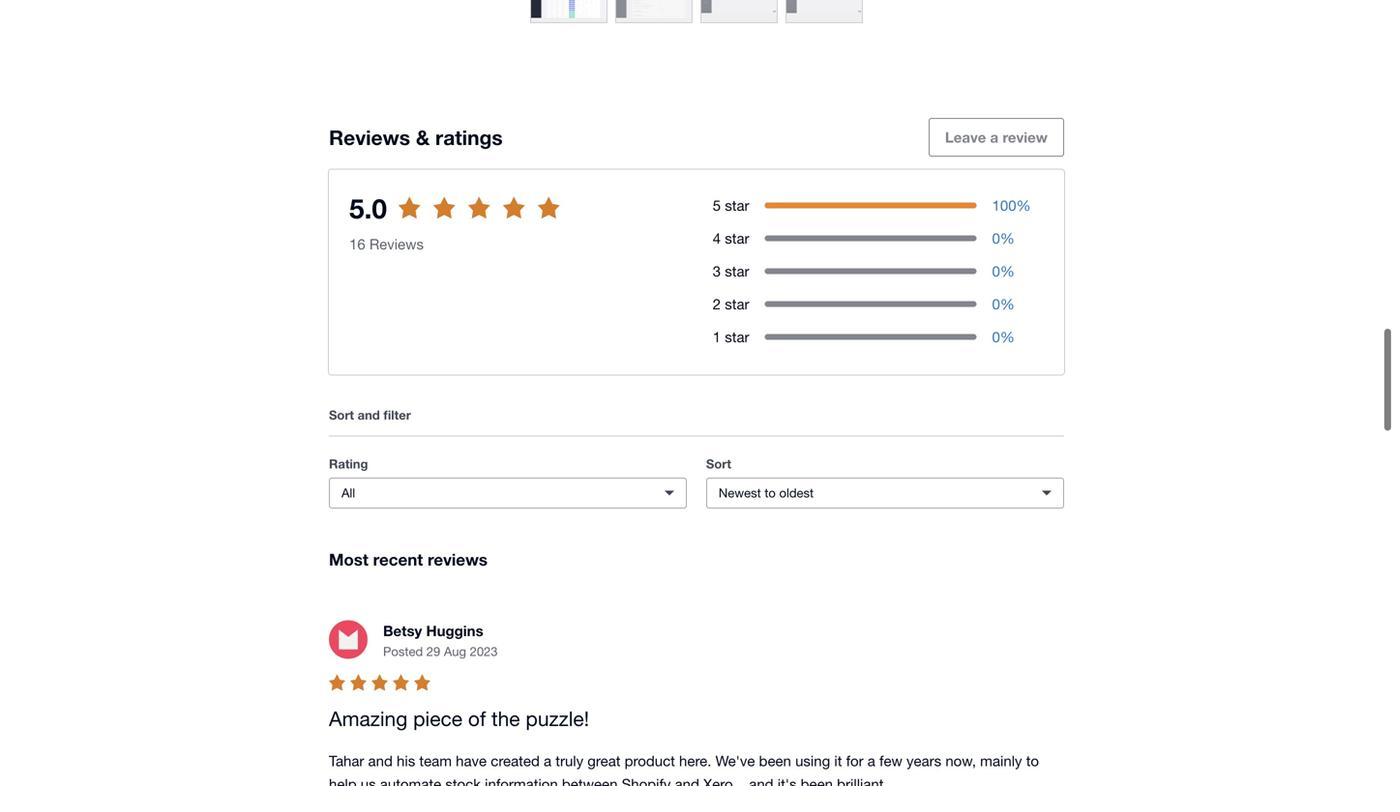 Task type: locate. For each thing, give the bounding box(es) containing it.
we've
[[716, 746, 755, 763]]

and left his
[[368, 746, 393, 763]]

2
[[713, 289, 721, 306]]

1 horizontal spatial to
[[765, 479, 776, 494]]

2 vertical spatial to
[[1026, 746, 1039, 763]]

few
[[880, 746, 903, 763]]

star for 3 star
[[725, 256, 750, 273]]

0 vertical spatial to
[[411, 205, 425, 222]]

newest to oldest
[[719, 479, 814, 494]]

to inside skip to reviews list link
[[411, 205, 425, 222]]

sort
[[329, 401, 354, 416], [706, 450, 732, 465]]

his
[[397, 746, 415, 763]]

tahar and his team have created a truly great product here. we've been using it for a few years now, mainly to help us automate stock information between shopify and xero... and it's been brilliant.
[[329, 746, 1043, 786]]

reviews
[[429, 205, 482, 222], [428, 543, 488, 563]]

2 0 % from the top
[[992, 256, 1015, 273]]

4 star from the top
[[725, 289, 750, 306]]

0 vertical spatial reviews
[[429, 205, 482, 222]]

the
[[492, 701, 520, 724]]

3 0 % from the top
[[992, 289, 1015, 306]]

reviews
[[329, 119, 410, 143], [370, 229, 424, 246]]

been
[[759, 746, 792, 763], [801, 769, 833, 786]]

leave a review button
[[929, 111, 1065, 150]]

star for 4 star
[[725, 223, 750, 240]]

ratings
[[436, 119, 503, 143]]

0 vertical spatial been
[[759, 746, 792, 763]]

1 vertical spatial to
[[765, 479, 776, 494]]

0 %
[[992, 223, 1015, 240], [992, 256, 1015, 273], [992, 289, 1015, 306], [992, 322, 1015, 339]]

of
[[468, 701, 486, 724]]

been up it's
[[759, 746, 792, 763]]

puzzle!
[[526, 701, 589, 724]]

sort up rating
[[329, 401, 354, 416]]

0 for 4 star
[[992, 223, 1001, 240]]

0 for 3 star
[[992, 256, 1001, 273]]

star right 1 at the right
[[725, 322, 750, 339]]

1 star
[[713, 322, 750, 339]]

reviews left &
[[329, 119, 410, 143]]

star right 3
[[725, 256, 750, 273]]

star
[[725, 190, 750, 207], [725, 223, 750, 240], [725, 256, 750, 273], [725, 289, 750, 306], [725, 322, 750, 339]]

2023
[[470, 638, 498, 653]]

1 vertical spatial reviews
[[370, 229, 424, 246]]

sort up "newest"
[[706, 450, 732, 465]]

3 star from the top
[[725, 256, 750, 273]]

a right 'leave'
[[991, 122, 999, 139]]

star right 4
[[725, 223, 750, 240]]

reviews down skip
[[370, 229, 424, 246]]

to right the mainly
[[1026, 746, 1039, 763]]

star right '5'
[[725, 190, 750, 207]]

to
[[411, 205, 425, 222], [765, 479, 776, 494], [1026, 746, 1039, 763]]

0 vertical spatial sort
[[329, 401, 354, 416]]

% for 4 star
[[1001, 223, 1015, 240]]

1 horizontal spatial sort
[[706, 450, 732, 465]]

product
[[625, 746, 675, 763]]

0
[[992, 223, 1001, 240], [992, 256, 1001, 273], [992, 289, 1001, 306], [992, 322, 1001, 339]]

a right for
[[868, 746, 876, 763]]

% for 3 star
[[1001, 256, 1015, 273]]

sort and filter
[[329, 401, 411, 416]]

5 star from the top
[[725, 322, 750, 339]]

using
[[796, 746, 831, 763]]

0 for 2 star
[[992, 289, 1001, 306]]

and down here.
[[675, 769, 700, 786]]

been down using
[[801, 769, 833, 786]]

skip
[[376, 205, 407, 222]]

1 star from the top
[[725, 190, 750, 207]]

xero...
[[704, 769, 745, 786]]

%
[[1017, 190, 1031, 207], [1001, 223, 1015, 240], [1001, 256, 1015, 273], [1001, 289, 1015, 306], [1001, 322, 1015, 339]]

great
[[588, 746, 621, 763]]

to inside newest to oldest popup button
[[765, 479, 776, 494]]

star for 2 star
[[725, 289, 750, 306]]

1 vertical spatial reviews
[[428, 543, 488, 563]]

leave
[[945, 122, 987, 139]]

star for 1 star
[[725, 322, 750, 339]]

to left oldest
[[765, 479, 776, 494]]

0 horizontal spatial to
[[411, 205, 425, 222]]

information
[[485, 769, 558, 786]]

3 0 from the top
[[992, 289, 1001, 306]]

29
[[427, 638, 441, 653]]

1 horizontal spatial a
[[868, 746, 876, 763]]

0 horizontal spatial sort
[[329, 401, 354, 416]]

rating
[[329, 450, 368, 465]]

a left truly
[[544, 746, 552, 763]]

most
[[329, 543, 369, 563]]

reviews & ratings
[[329, 119, 503, 143]]

1 vertical spatial sort
[[706, 450, 732, 465]]

oldest
[[780, 479, 814, 494]]

screenshot 1 of 4 for app stock&buy image
[[531, 0, 607, 16]]

amazing piece of the puzzle!
[[329, 701, 589, 724]]

a
[[991, 122, 999, 139], [544, 746, 552, 763], [868, 746, 876, 763]]

to for newest
[[765, 479, 776, 494]]

5 star
[[713, 190, 750, 207]]

and left it's
[[749, 769, 774, 786]]

2 0 from the top
[[992, 256, 1001, 273]]

4 0 % from the top
[[992, 322, 1015, 339]]

to for skip
[[411, 205, 425, 222]]

0 % for 3 star
[[992, 256, 1015, 273]]

to right skip
[[411, 205, 425, 222]]

3
[[713, 256, 721, 273]]

star right 2 on the right of the page
[[725, 289, 750, 306]]

a inside button
[[991, 122, 999, 139]]

2 star from the top
[[725, 223, 750, 240]]

2 horizontal spatial a
[[991, 122, 999, 139]]

tahar
[[329, 746, 364, 763]]

1 0 from the top
[[992, 223, 1001, 240]]

1 horizontal spatial been
[[801, 769, 833, 786]]

1 0 % from the top
[[992, 223, 1015, 240]]

2 horizontal spatial to
[[1026, 746, 1039, 763]]

and
[[358, 401, 380, 416], [368, 746, 393, 763], [675, 769, 700, 786], [749, 769, 774, 786]]

sort for sort and filter
[[329, 401, 354, 416]]

it
[[835, 746, 842, 763]]

reviews right recent
[[428, 543, 488, 563]]

betsy
[[383, 616, 422, 633]]

16 reviews
[[349, 229, 424, 246]]

reviews for recent
[[428, 543, 488, 563]]

reviews left list
[[429, 205, 482, 222]]

% for 5 star
[[1017, 190, 1031, 207]]

and left filter
[[358, 401, 380, 416]]



Task type: describe. For each thing, give the bounding box(es) containing it.
4 0 from the top
[[992, 322, 1001, 339]]

team
[[419, 746, 452, 763]]

us
[[361, 769, 376, 786]]

% for 2 star
[[1001, 289, 1015, 306]]

mainly
[[980, 746, 1022, 763]]

0 % for 2 star
[[992, 289, 1015, 306]]

years
[[907, 746, 942, 763]]

created
[[491, 746, 540, 763]]

3 star
[[713, 256, 750, 273]]

reviews for to
[[429, 205, 482, 222]]

have
[[456, 746, 487, 763]]

16
[[349, 229, 366, 246]]

stock
[[445, 769, 481, 786]]

piece
[[413, 701, 463, 724]]

1
[[713, 322, 721, 339]]

recent
[[373, 543, 423, 563]]

skip to reviews list
[[376, 205, 506, 222]]

1 vertical spatial been
[[801, 769, 833, 786]]

4
[[713, 223, 721, 240]]

amazing
[[329, 701, 408, 724]]

0 horizontal spatial been
[[759, 746, 792, 763]]

screenshot 2 of 4 for app stock&buy image
[[616, 0, 692, 16]]

posted
[[383, 638, 423, 653]]

newest
[[719, 479, 761, 494]]

screenshot 4 of 4 for app stock&buy image
[[787, 0, 862, 16]]

betsy huggins posted 29 aug 2023
[[383, 616, 498, 653]]

between
[[562, 769, 618, 786]]

huggins
[[426, 616, 484, 633]]

now,
[[946, 746, 976, 763]]

0 % for 4 star
[[992, 223, 1015, 240]]

brilliant.
[[837, 769, 888, 786]]

leave a review
[[945, 122, 1048, 139]]

most recent reviews
[[329, 543, 488, 563]]

all button
[[329, 471, 687, 502]]

&
[[416, 119, 430, 143]]

5
[[713, 190, 721, 207]]

4 star
[[713, 223, 750, 240]]

skip to reviews list link
[[360, 194, 523, 233]]

to inside tahar and his team have created a truly great product here. we've been using it for a few years now, mainly to help us automate stock information between shopify and xero... and it's been brilliant.
[[1026, 746, 1039, 763]]

filter
[[384, 401, 411, 416]]

aug
[[444, 638, 466, 653]]

5.0
[[349, 185, 387, 218]]

review
[[1003, 122, 1048, 139]]

it's
[[778, 769, 797, 786]]

100 %
[[992, 190, 1031, 207]]

sort for sort
[[706, 450, 732, 465]]

here.
[[679, 746, 712, 763]]

2 star
[[713, 289, 750, 306]]

100
[[992, 190, 1017, 207]]

help
[[329, 769, 357, 786]]

for
[[846, 746, 864, 763]]

automate
[[380, 769, 441, 786]]

truly
[[556, 746, 584, 763]]

star for 5 star
[[725, 190, 750, 207]]

0 horizontal spatial a
[[544, 746, 552, 763]]

screenshot 3 of 4 for app stock&buy image
[[702, 0, 777, 16]]

newest to oldest button
[[706, 471, 1064, 502]]

shopify
[[622, 769, 671, 786]]

0 vertical spatial reviews
[[329, 119, 410, 143]]

list
[[486, 205, 506, 222]]

all
[[342, 479, 355, 494]]



Task type: vqa. For each thing, say whether or not it's contained in the screenshot.
star for 2 star
yes



